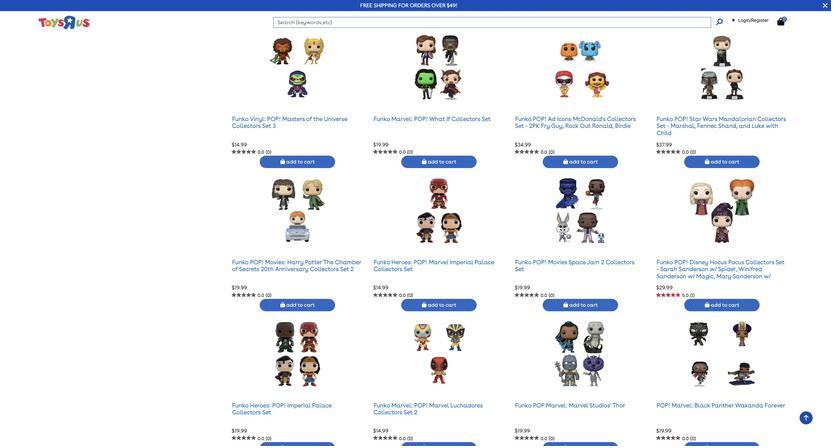Task type: vqa. For each thing, say whether or not it's contained in the screenshot.
Funko related to Funko Marvel: POP! Marvel Luchadores Collectors Set 2
yes



Task type: locate. For each thing, give the bounding box(es) containing it.
jam
[[587, 259, 600, 266]]

funko inside funko marvel: pop! marvel luchadores collectors set 2
[[374, 403, 390, 409]]

funko for funko pop marvel: marvel studios' thor
[[515, 403, 532, 409]]

winifred
[[739, 266, 762, 273]]

cart for shopping bag image associated with funko heroes: pop! marvel imperial palace collectors set
[[446, 302, 456, 309]]

0 horizontal spatial of
[[232, 266, 238, 273]]

1 horizontal spatial heroes:
[[392, 259, 412, 266]]

marvel for luchadores
[[429, 403, 449, 409]]

for
[[398, 2, 409, 9]]

1 horizontal spatial of
[[306, 116, 312, 122]]

shopping bag image for funko pop! movies space jam 2 collectors set
[[564, 303, 568, 308]]

funko for funko vinyl: pop! masters of the universe collectors set 3
[[232, 116, 248, 122]]

2 horizontal spatial shopping bag image
[[778, 18, 784, 26]]

- inside funko pop! star wars mandalorian collectors set - marshal, fennec shand, and luke with child
[[667, 123, 669, 130]]

add to cart for funko marvel: pop! what if collectors set's shopping bag image
[[427, 159, 456, 165]]

funko pop! ad icons mcdonald's collectors set - 2pk fry guy, rock out ronald, birdie link
[[515, 116, 636, 130]]

studios'
[[590, 403, 611, 409]]

add to cart button
[[260, 13, 335, 25], [402, 13, 477, 25], [543, 13, 618, 25], [685, 13, 760, 25], [260, 156, 335, 168], [402, 156, 477, 168], [543, 156, 618, 168], [685, 156, 760, 168], [260, 300, 335, 312], [402, 300, 477, 312], [543, 300, 618, 312], [685, 300, 760, 312]]

add to cart
[[285, 15, 315, 22], [427, 15, 456, 22], [568, 15, 598, 22], [710, 15, 739, 22], [285, 159, 315, 165], [427, 159, 456, 165], [568, 159, 598, 165], [710, 159, 739, 165], [285, 302, 315, 309], [427, 302, 456, 309], [568, 302, 598, 309], [710, 302, 739, 309]]

- inside funko pop! disney hocus pocus collectors set - sarah sanderson w/ spider, winifred sanderson w/ magic, mary sanderson w/ cheese puffs $29.99
[[657, 266, 659, 273]]

rock
[[565, 123, 579, 130]]

0 vertical spatial heroes:
[[392, 259, 412, 266]]

2
[[601, 259, 604, 266], [351, 266, 354, 273], [414, 410, 418, 416]]

of
[[306, 116, 312, 122], [232, 266, 238, 273]]

0 horizontal spatial imperial
[[287, 403, 311, 409]]

sanderson
[[679, 266, 709, 273], [657, 273, 687, 280], [733, 273, 763, 280]]

cart for shopping bag image related to funko pop! star wars mandalorian collectors set - marshal, fennec shand, and luke with child
[[729, 159, 739, 165]]

funko vinyl: pop! masters of the universe collectors set 3 image
[[265, 35, 330, 101]]

- inside funko pop! ad icons mcdonald's collectors set - 2pk fry guy, rock out ronald, birdie
[[525, 123, 528, 130]]

wakanda
[[735, 403, 763, 409]]

pop! inside funko heroes: pop! imperial palace collectors set
[[272, 403, 286, 409]]

funko for funko pop! movies space jam 2 collectors set
[[515, 259, 532, 266]]

close button image
[[823, 2, 828, 9]]

set inside 'funko pop! movies: harry potter the chamber of secrets 20th anniversary collectors set 2'
[[340, 266, 349, 273]]

collectors inside funko pop! disney hocus pocus collectors set - sarah sanderson w/ spider, winifred sanderson w/ magic, mary sanderson w/ cheese puffs $29.99
[[746, 259, 774, 266]]

to for shopping bag image associated with funko heroes: pop! marvel imperial palace collectors set
[[439, 302, 444, 309]]

marvel inside funko heroes: pop! marvel imperial palace collectors set
[[429, 259, 448, 266]]

0 vertical spatial 2
[[601, 259, 604, 266]]

$34.99
[[515, 142, 531, 148]]

shopping bag image
[[280, 16, 285, 21], [564, 16, 568, 21], [280, 159, 285, 165], [422, 159, 427, 165], [564, 159, 568, 165], [705, 159, 710, 165], [280, 303, 285, 308], [422, 303, 427, 308], [564, 303, 568, 308], [705, 303, 710, 308]]

- up child
[[667, 123, 669, 130]]

of left secrets
[[232, 266, 238, 273]]

1 horizontal spatial palace
[[475, 259, 494, 266]]

2 vertical spatial $14.99
[[373, 429, 389, 435]]

1 vertical spatial $14.99
[[373, 285, 389, 291]]

cart for funko marvel: pop! what if collectors set's shopping bag image
[[446, 159, 456, 165]]

of left the
[[306, 116, 312, 122]]

2 inside 'funko pop! movies space jam 2 collectors set'
[[601, 259, 604, 266]]

funko marvel: pop! what if collectors set image
[[406, 35, 472, 101]]

pop! inside funko vinyl: pop! masters of the universe collectors set 3
[[267, 116, 281, 122]]

funko for funko pop! star wars mandalorian collectors set - marshal, fennec shand, and luke with child
[[657, 116, 673, 122]]

add to cart for shopping bag image corresponding to funko pop! movies: harry potter the chamber of secrets 20th anniversary collectors set 2
[[285, 302, 315, 309]]

over
[[432, 2, 446, 9]]

toys r us image
[[38, 15, 91, 30]]

marvel: for funko marvel: pop! what if collectors set
[[392, 116, 413, 122]]

1 vertical spatial 2
[[351, 266, 354, 273]]

pop! marvel: black panther wakanda forever link
[[657, 403, 785, 409]]

add to cart for leftmost shopping bag icon
[[427, 15, 456, 22]]

funko inside funko heroes: pop! marvel imperial palace collectors set
[[374, 259, 390, 266]]

funko inside funko vinyl: pop! masters of the universe collectors set 3
[[232, 116, 248, 122]]

1 vertical spatial of
[[232, 266, 238, 273]]

None search field
[[273, 17, 723, 28]]

1 vertical spatial palace
[[312, 403, 332, 409]]

0 link
[[778, 17, 791, 26]]

funko pop marvel: marvel studios' thor
[[515, 403, 625, 409]]

imperial inside funko heroes: pop! imperial palace collectors set
[[287, 403, 311, 409]]

marvel inside funko marvel: pop! marvel luchadores collectors set 2
[[429, 403, 449, 409]]

ronald,
[[592, 123, 614, 130]]

0 horizontal spatial heroes:
[[250, 403, 271, 409]]

0 horizontal spatial shopping bag image
[[422, 16, 427, 21]]

sarah
[[660, 266, 677, 273]]

to for funko pop! ad icons mcdonald's collectors set - 2pk fry guy, rock out ronald, birdie's shopping bag image
[[581, 159, 586, 165]]

collectors inside 'funko pop! movies: harry potter the chamber of secrets 20th anniversary collectors set 2'
[[310, 266, 339, 273]]

collectors inside funko vinyl: pop! masters of the universe collectors set 3
[[232, 123, 261, 130]]

funko pop! ad icons mcdonald's collectors set - 2pk fry guy, rock out ronald, birdie
[[515, 116, 636, 130]]

set inside 'funko pop! movies space jam 2 collectors set'
[[515, 266, 524, 273]]

heroes: for collectors
[[392, 259, 412, 266]]

free
[[360, 2, 373, 9]]

3
[[273, 123, 276, 130]]

collectors inside funko heroes: pop! marvel imperial palace collectors set
[[374, 266, 402, 273]]

1 vertical spatial imperial
[[287, 403, 311, 409]]

0 vertical spatial of
[[306, 116, 312, 122]]

funko marvel: pop! marvel luchadores collectors set 2
[[374, 403, 483, 416]]

shand,
[[718, 123, 738, 130]]

pop! inside funko pop! star wars mandalorian collectors set - marshal, fennec shand, and luke with child
[[675, 116, 688, 122]]

funko inside funko pop! disney hocus pocus collectors set - sarah sanderson w/ spider, winifred sanderson w/ magic, mary sanderson w/ cheese puffs $29.99
[[657, 259, 673, 266]]

set inside funko pop! star wars mandalorian collectors set - marshal, fennec shand, and luke with child
[[657, 123, 666, 130]]

2 inside funko marvel: pop! marvel luchadores collectors set 2
[[414, 410, 418, 416]]

-
[[525, 123, 528, 130], [667, 123, 669, 130], [657, 266, 659, 273]]

wars
[[703, 116, 717, 122]]

funko
[[232, 116, 248, 122], [374, 116, 390, 122], [515, 116, 532, 122], [657, 116, 673, 122], [232, 259, 248, 266], [374, 259, 390, 266], [515, 259, 532, 266], [657, 259, 673, 266], [232, 403, 248, 409], [374, 403, 390, 409], [515, 403, 532, 409]]

space
[[569, 259, 586, 266]]

imperial inside funko heroes: pop! marvel imperial palace collectors set
[[450, 259, 473, 266]]

funko inside funko pop! star wars mandalorian collectors set - marshal, fennec shand, and luke with child
[[657, 116, 673, 122]]

with
[[766, 123, 778, 130]]

add to cart for shopping bag image related to funko pop! movies space jam 2 collectors set
[[568, 302, 598, 309]]

w/
[[710, 266, 717, 273], [688, 273, 695, 280], [764, 273, 771, 280]]

palace inside funko heroes: pop! marvel imperial palace collectors set
[[475, 259, 494, 266]]

funko for funko marvel: pop! what if collectors set
[[374, 116, 390, 122]]

palace inside funko heroes: pop! imperial palace collectors set
[[312, 403, 332, 409]]

pop! inside 'funko pop! movies: harry potter the chamber of secrets 20th anniversary collectors set 2'
[[250, 259, 264, 266]]

to
[[298, 15, 303, 22], [439, 15, 444, 22], [581, 15, 586, 22], [722, 15, 727, 22], [298, 159, 303, 165], [439, 159, 444, 165], [581, 159, 586, 165], [722, 159, 727, 165], [298, 302, 303, 309], [439, 302, 444, 309], [581, 302, 586, 309], [722, 302, 727, 309]]

funko vinyl: pop! masters of the universe collectors set 3
[[232, 116, 347, 130]]

heroes: inside funko heroes: pop! imperial palace collectors set
[[250, 403, 271, 409]]

of inside funko vinyl: pop! masters of the universe collectors set 3
[[306, 116, 312, 122]]

0 vertical spatial $14.99
[[232, 142, 247, 148]]

1 horizontal spatial -
[[657, 266, 659, 273]]

2 horizontal spatial -
[[667, 123, 669, 130]]

collectors inside funko marvel: pop! marvel luchadores collectors set 2
[[374, 410, 402, 416]]

0.0 (0)
[[258, 6, 271, 11], [399, 6, 413, 11], [541, 6, 554, 11], [682, 6, 696, 11], [258, 150, 271, 155], [399, 150, 413, 155], [541, 150, 554, 155], [682, 150, 696, 155], [258, 293, 271, 298], [399, 293, 413, 298], [541, 293, 554, 298], [258, 437, 271, 442], [399, 437, 413, 442], [541, 437, 554, 442], [682, 437, 696, 442]]

2pk
[[529, 123, 540, 130]]

funko inside funko pop! ad icons mcdonald's collectors set - 2pk fry guy, rock out ronald, birdie
[[515, 116, 532, 122]]

heroes:
[[392, 259, 412, 266], [250, 403, 271, 409]]

set inside funko marvel: pop! marvel luchadores collectors set 2
[[404, 410, 413, 416]]

funko inside funko heroes: pop! imperial palace collectors set
[[232, 403, 248, 409]]

sanderson down winifred
[[733, 273, 763, 280]]

marvel for studios'
[[569, 403, 588, 409]]

luchadores
[[450, 403, 483, 409]]

to for leftmost shopping bag icon
[[439, 15, 444, 22]]

pop! marvel: black panther wakanda forever image
[[689, 322, 755, 387]]

funko for funko heroes: pop! marvel imperial palace collectors set
[[374, 259, 390, 266]]

funko heroes: pop! marvel imperial palace collectors set
[[374, 259, 494, 273]]

pop! inside funko pop! disney hocus pocus collectors set - sarah sanderson w/ spider, winifred sanderson w/ magic, mary sanderson w/ cheese puffs $29.99
[[675, 259, 688, 266]]

funko pop! star wars mandalorian collectors set - marshal, fennec shand, and luke with child image
[[689, 35, 755, 101]]

marshal,
[[671, 123, 696, 130]]

0.0
[[258, 6, 264, 11], [399, 6, 406, 11], [541, 6, 547, 11], [682, 6, 689, 11], [258, 150, 264, 155], [399, 150, 406, 155], [541, 150, 547, 155], [682, 150, 689, 155], [258, 293, 264, 298], [399, 293, 406, 298], [541, 293, 547, 298], [258, 437, 264, 442], [399, 437, 406, 442], [541, 437, 547, 442], [682, 437, 689, 442]]

2 vertical spatial 2
[[414, 410, 418, 416]]

shopping bag image for funko heroes: pop! marvel imperial palace collectors set
[[422, 303, 427, 308]]

$14.99
[[232, 142, 247, 148], [373, 285, 389, 291], [373, 429, 389, 435]]

funko pop! movies space jam 2 collectors set link
[[515, 259, 635, 273]]

funko inside 'funko pop! movies space jam 2 collectors set'
[[515, 259, 532, 266]]

2 inside 'funko pop! movies: harry potter the chamber of secrets 20th anniversary collectors set 2'
[[351, 266, 354, 273]]

0 horizontal spatial -
[[525, 123, 528, 130]]

shopping bag image for funko pop! star wars mandalorian collectors set - marshal, fennec shand, and luke with child
[[705, 159, 710, 165]]

set inside funko vinyl: pop! masters of the universe collectors set 3
[[262, 123, 271, 130]]

(0)
[[266, 6, 271, 11], [407, 6, 413, 11], [549, 6, 554, 11], [690, 6, 696, 11], [266, 150, 271, 155], [407, 150, 413, 155], [549, 150, 554, 155], [690, 150, 696, 155], [266, 293, 271, 298], [407, 293, 413, 298], [549, 293, 554, 298], [266, 437, 271, 442], [407, 437, 413, 442], [549, 437, 554, 442], [690, 437, 696, 442]]

funko inside 'funko pop! movies: harry potter the chamber of secrets 20th anniversary collectors set 2'
[[232, 259, 248, 266]]

guy,
[[551, 123, 564, 130]]

marvel:
[[392, 116, 413, 122], [392, 403, 413, 409], [546, 403, 567, 409], [672, 403, 693, 409]]

shopping bag image
[[422, 16, 427, 21], [705, 16, 710, 21], [778, 18, 784, 26]]

panther
[[712, 403, 734, 409]]

login/register
[[738, 17, 769, 23]]

vinyl:
[[250, 116, 266, 122]]

- left the "2pk"
[[525, 123, 528, 130]]

marvel
[[429, 259, 448, 266], [429, 403, 449, 409], [569, 403, 588, 409]]

- left sarah
[[657, 266, 659, 273]]

cart for shopping bag image corresponding to funko pop! movies: harry potter the chamber of secrets 20th anniversary collectors set 2
[[304, 302, 315, 309]]

funko for funko heroes: pop! imperial palace collectors set
[[232, 403, 248, 409]]

5.0
[[682, 293, 689, 298]]

funko pop! movies: harry potter the chamber of secrets 20th anniversary collectors set 2
[[232, 259, 361, 273]]

collectors
[[452, 116, 480, 122], [607, 116, 636, 122], [758, 116, 786, 122], [232, 123, 261, 130], [606, 259, 635, 266], [746, 259, 774, 266], [310, 266, 339, 273], [374, 266, 402, 273], [232, 410, 261, 416], [374, 410, 402, 416]]

add
[[286, 15, 296, 22], [428, 15, 438, 22], [569, 15, 580, 22], [711, 15, 721, 22], [286, 159, 296, 165], [428, 159, 438, 165], [569, 159, 580, 165], [711, 159, 721, 165], [286, 302, 296, 309], [428, 302, 438, 309], [569, 302, 580, 309], [711, 302, 721, 309]]

$49!
[[447, 2, 458, 9]]

0 horizontal spatial palace
[[312, 403, 332, 409]]

1 horizontal spatial 2
[[414, 410, 418, 416]]

pocus
[[728, 259, 744, 266]]

heroes: inside funko heroes: pop! marvel imperial palace collectors set
[[392, 259, 412, 266]]

1 horizontal spatial shopping bag image
[[705, 16, 710, 21]]

shopping bag image for funko vinyl: pop! masters of the universe collectors set 3
[[280, 159, 285, 165]]

star
[[690, 116, 701, 122]]

1 horizontal spatial imperial
[[450, 259, 473, 266]]

cart for funko vinyl: pop! masters of the universe collectors set 3 shopping bag image
[[304, 159, 315, 165]]

2 horizontal spatial 2
[[601, 259, 604, 266]]

palace
[[475, 259, 494, 266], [312, 403, 332, 409]]

marvel for imperial
[[429, 259, 448, 266]]

set inside funko heroes: pop! imperial palace collectors set
[[262, 410, 271, 416]]

birdie
[[615, 123, 631, 130]]

marvel: inside funko marvel: pop! marvel luchadores collectors set 2
[[392, 403, 413, 409]]

0 vertical spatial imperial
[[450, 259, 473, 266]]

0 horizontal spatial 2
[[351, 266, 354, 273]]

potter
[[305, 259, 322, 266]]

1 horizontal spatial w/
[[710, 266, 717, 273]]

1 vertical spatial heroes:
[[250, 403, 271, 409]]

marvel: for pop! marvel: black panther wakanda forever
[[672, 403, 693, 409]]

pop! inside 'funko pop! movies space jam 2 collectors set'
[[533, 259, 547, 266]]

cart
[[304, 15, 315, 22], [446, 15, 456, 22], [587, 15, 598, 22], [729, 15, 739, 22], [304, 159, 315, 165], [446, 159, 456, 165], [587, 159, 598, 165], [729, 159, 739, 165], [304, 302, 315, 309], [446, 302, 456, 309], [587, 302, 598, 309], [729, 302, 739, 309]]

0 vertical spatial palace
[[475, 259, 494, 266]]

to for shopping bag image related to funko pop! movies space jam 2 collectors set
[[581, 302, 586, 309]]



Task type: describe. For each thing, give the bounding box(es) containing it.
collectors inside 'funko pop! movies space jam 2 collectors set'
[[606, 259, 635, 266]]

masters
[[282, 116, 305, 122]]

universe
[[324, 116, 347, 122]]

harry
[[287, 259, 304, 266]]

magic,
[[696, 273, 715, 280]]

movies
[[548, 259, 567, 266]]

funko for funko pop! ad icons mcdonald's collectors set - 2pk fry guy, rock out ronald, birdie
[[515, 116, 532, 122]]

icons
[[557, 116, 571, 122]]

Enter Keyword or Item No. search field
[[273, 17, 711, 28]]

shopping bag image for funko pop! ad icons mcdonald's collectors set - 2pk fry guy, rock out ronald, birdie
[[564, 159, 568, 165]]

cart for middle shopping bag icon
[[729, 15, 739, 22]]

disney
[[690, 259, 708, 266]]

free shipping for orders over $49!
[[360, 2, 458, 9]]

secrets
[[239, 266, 259, 273]]

pop! inside funko marvel: pop! marvel luchadores collectors set 2
[[414, 403, 428, 409]]

mcdonald's
[[573, 116, 606, 122]]

the
[[313, 116, 323, 122]]

set inside funko pop! disney hocus pocus collectors set - sarah sanderson w/ spider, winifred sanderson w/ magic, mary sanderson w/ cheese puffs $29.99
[[776, 259, 785, 266]]

collectors inside funko heroes: pop! imperial palace collectors set
[[232, 410, 261, 416]]

collectors inside funko pop! ad icons mcdonald's collectors set - 2pk fry guy, rock out ronald, birdie
[[607, 116, 636, 122]]

add to cart for funko pop! ad icons mcdonald's collectors set - 2pk fry guy, rock out ronald, birdie's shopping bag image
[[568, 159, 598, 165]]

orders
[[410, 2, 430, 9]]

pop! inside funko heroes: pop! marvel imperial palace collectors set
[[414, 259, 427, 266]]

what
[[429, 116, 445, 122]]

cart for shopping bag image related to funko pop! movies space jam 2 collectors set
[[587, 302, 598, 309]]

funko marvel: pop! marvel luchadores collectors set 2 image
[[406, 322, 472, 387]]

hocus
[[710, 259, 727, 266]]

funko pop marvel: marvel studios' thor link
[[515, 403, 625, 409]]

$14.99 for funko vinyl: pop! masters of the universe collectors set 3
[[232, 142, 247, 148]]

fennec
[[697, 123, 717, 130]]

sanderson down sarah
[[657, 273, 687, 280]]

to for funko marvel: pop! what if collectors set's shopping bag image
[[439, 159, 444, 165]]

free shipping for orders over $49! link
[[360, 2, 458, 9]]

$14.99 for funko heroes: pop! marvel imperial palace collectors set
[[373, 285, 389, 291]]

to for shopping bag image corresponding to funko pop! movies: harry potter the chamber of secrets 20th anniversary collectors set 2
[[298, 302, 303, 309]]

$37.99
[[656, 142, 672, 148]]

funko pop! disney hocus pocus collectors set - sarah sanderson w/ spider, winifred sanderson w/ magic, mary sanderson w/ cheese puffs image
[[689, 178, 755, 244]]

funko vinyl: pop! masters of the universe collectors set 3 link
[[232, 116, 347, 130]]

funko marvel: pop! what if collectors set
[[374, 116, 491, 122]]

chamber
[[335, 259, 361, 266]]

sanderson down 'disney'
[[679, 266, 709, 273]]

forever
[[765, 403, 785, 409]]

funko pop! movies space jam 2 collectors set
[[515, 259, 635, 273]]

out
[[580, 123, 591, 130]]

0 horizontal spatial w/
[[688, 273, 695, 280]]

funko pop! movies: harry potter the chamber of secrets 20th anniversary collectors set 2 link
[[232, 259, 361, 273]]

fry
[[541, 123, 550, 130]]

pop! marvel: black panther wakanda forever
[[657, 403, 785, 409]]

pop! inside funko pop! ad icons mcdonald's collectors set - 2pk fry guy, rock out ronald, birdie
[[533, 116, 547, 122]]

funko pop! ad icons mcdonald's collectors set - 2pk fry guy, rock out ronald, birdie image
[[548, 35, 614, 101]]

mary
[[717, 273, 731, 280]]

funko heroes: pop! marvel imperial palace collectors set link
[[374, 259, 494, 273]]

luke
[[752, 123, 765, 130]]

set inside funko heroes: pop! marvel imperial palace collectors set
[[404, 266, 413, 273]]

add to cart for funko vinyl: pop! masters of the universe collectors set 3 shopping bag image
[[285, 159, 315, 165]]

funko heroes: pop! marvel imperial palace collectors set image
[[406, 178, 472, 244]]

to for shopping bag image related to funko pop! star wars mandalorian collectors set - marshal, fennec shand, and luke with child
[[722, 159, 727, 165]]

marvel: for funko marvel: pop! marvel luchadores collectors set 2
[[392, 403, 413, 409]]

0
[[783, 17, 786, 22]]

add to cart for shopping bag image related to funko pop! star wars mandalorian collectors set - marshal, fennec shand, and luke with child
[[710, 159, 739, 165]]

set inside funko pop! ad icons mcdonald's collectors set - 2pk fry guy, rock out ronald, birdie
[[515, 123, 524, 130]]

collectors inside funko pop! star wars mandalorian collectors set - marshal, fennec shand, and luke with child
[[758, 116, 786, 122]]

cart for funko pop! ad icons mcdonald's collectors set - 2pk fry guy, rock out ronald, birdie's shopping bag image
[[587, 159, 598, 165]]

the
[[323, 259, 334, 266]]

thor
[[613, 403, 625, 409]]

funko pop marvel: marvel studios' thor image
[[548, 322, 614, 387]]

black
[[695, 403, 710, 409]]

5.0 (1)
[[682, 293, 695, 298]]

add to cart for middle shopping bag icon
[[710, 15, 739, 22]]

funko marvel: pop! marvel luchadores collectors set 2 link
[[374, 403, 483, 416]]

funko pop! movies: harry potter the chamber of secrets 20th anniversary collectors set 2 image
[[265, 178, 330, 244]]

(1)
[[690, 293, 695, 298]]

ad
[[548, 116, 556, 122]]

and
[[739, 123, 750, 130]]

- for marshal,
[[667, 123, 669, 130]]

funko pop! disney hocus pocus collectors set - sarah sanderson w/ spider, winifred sanderson w/ magic, mary sanderson w/ cheese puffs $29.99
[[656, 259, 785, 291]]

funko marvel: pop! what if collectors set link
[[374, 116, 491, 122]]

login/register button
[[732, 17, 769, 24]]

anniversary
[[275, 266, 309, 273]]

funko pop! movies space jam 2 collectors set image
[[548, 178, 614, 244]]

cart for leftmost shopping bag icon
[[446, 15, 456, 22]]

to for funko vinyl: pop! masters of the universe collectors set 3 shopping bag image
[[298, 159, 303, 165]]

funko for funko pop! movies: harry potter the chamber of secrets 20th anniversary collectors set 2
[[232, 259, 248, 266]]

funko heroes: pop! imperial palace collectors set image
[[265, 322, 330, 387]]

movies:
[[265, 259, 286, 266]]

add to cart for shopping bag image associated with funko heroes: pop! marvel imperial palace collectors set
[[427, 302, 456, 309]]

20th
[[261, 266, 274, 273]]

spider,
[[718, 266, 737, 273]]

funko pop! disney hocus pocus collectors set - sarah sanderson w/ spider, winifred sanderson w/ magic, mary sanderson w/ cheese puffs link
[[657, 259, 785, 287]]

$29.99
[[656, 285, 673, 291]]

funko heroes: pop! imperial palace collectors set
[[232, 403, 332, 416]]

shopping bag image inside 0 link
[[778, 18, 784, 26]]

shipping
[[374, 2, 397, 9]]

puffs
[[679, 280, 693, 287]]

funko pop! star wars mandalorian collectors set - marshal, fennec shand, and luke with child link
[[657, 116, 786, 137]]

if
[[447, 116, 450, 122]]

2 horizontal spatial w/
[[764, 273, 771, 280]]

cheese
[[657, 280, 677, 287]]

shopping bag image for funko marvel: pop! what if collectors set
[[422, 159, 427, 165]]

to for middle shopping bag icon
[[722, 15, 727, 22]]

mandalorian
[[719, 116, 756, 122]]

- for 2pk
[[525, 123, 528, 130]]

of inside 'funko pop! movies: harry potter the chamber of secrets 20th anniversary collectors set 2'
[[232, 266, 238, 273]]

child
[[657, 130, 672, 137]]

pop
[[533, 403, 545, 409]]

funko pop! star wars mandalorian collectors set - marshal, fennec shand, and luke with child
[[657, 116, 786, 137]]

heroes: for set
[[250, 403, 271, 409]]

funko heroes: pop! imperial palace collectors set link
[[232, 403, 332, 416]]

shopping bag image for funko pop! movies: harry potter the chamber of secrets 20th anniversary collectors set 2
[[280, 303, 285, 308]]

funko for funko marvel: pop! marvel luchadores collectors set 2
[[374, 403, 390, 409]]



